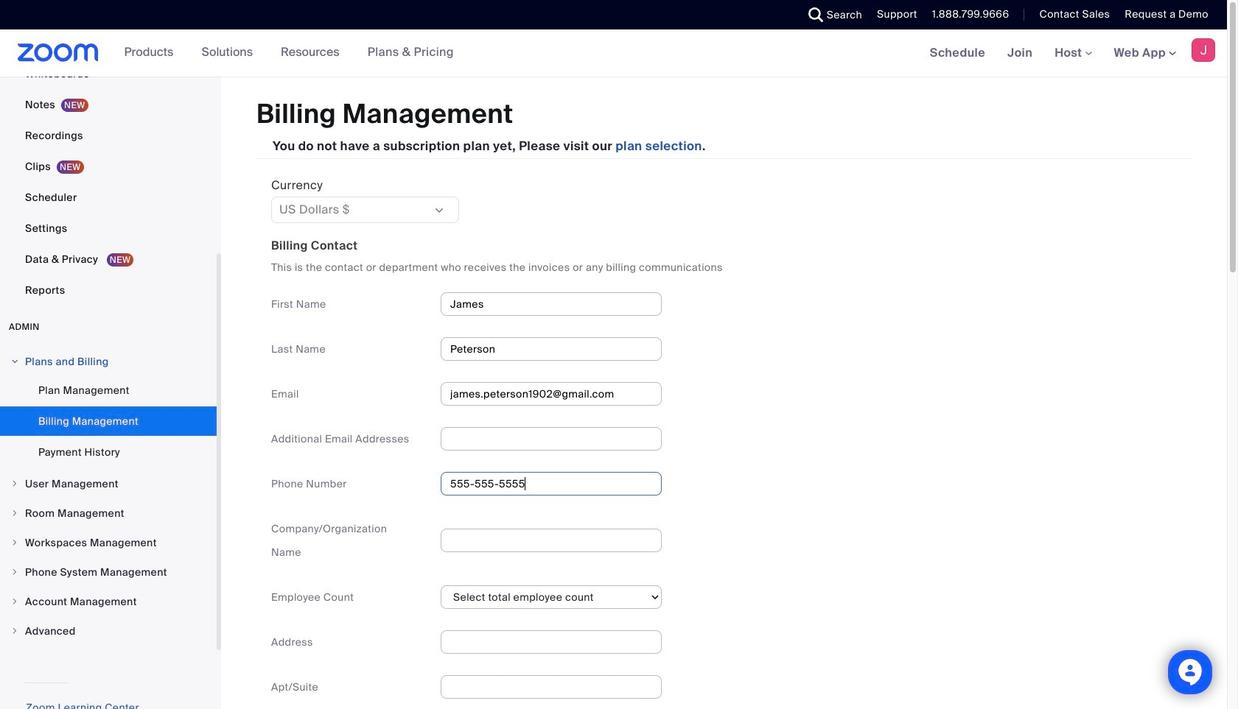 Task type: locate. For each thing, give the bounding box(es) containing it.
menu
[[0, 376, 217, 469]]

menu item
[[0, 348, 217, 376], [0, 470, 217, 498], [0, 500, 217, 528], [0, 529, 217, 557], [0, 559, 217, 587], [0, 588, 217, 616], [0, 618, 217, 646]]

right image
[[10, 357, 19, 366], [10, 480, 19, 489], [10, 509, 19, 518], [10, 568, 19, 577], [10, 598, 19, 606], [10, 627, 19, 636]]

6 right image from the top
[[10, 627, 19, 636]]

banner
[[0, 29, 1227, 77]]

product information navigation
[[113, 29, 465, 77]]

3 right image from the top
[[10, 509, 19, 518]]

None text field
[[441, 292, 662, 316], [441, 337, 662, 361], [441, 382, 662, 406], [441, 472, 662, 496], [441, 529, 662, 553], [441, 292, 662, 316], [441, 337, 662, 361], [441, 382, 662, 406], [441, 472, 662, 496], [441, 529, 662, 553]]

zoom logo image
[[18, 43, 98, 62]]

None text field
[[441, 427, 662, 451], [441, 631, 662, 654], [441, 676, 662, 699], [441, 427, 662, 451], [441, 631, 662, 654], [441, 676, 662, 699]]

4 menu item from the top
[[0, 529, 217, 557]]

show options image
[[433, 205, 445, 216]]

4 right image from the top
[[10, 568, 19, 577]]

menu inside side navigation navigation
[[0, 376, 217, 469]]

meetings navigation
[[919, 29, 1227, 77]]

1 right image from the top
[[10, 357, 19, 366]]

profile picture image
[[1192, 38, 1215, 62]]

5 menu item from the top
[[0, 559, 217, 587]]



Task type: describe. For each thing, give the bounding box(es) containing it.
2 right image from the top
[[10, 480, 19, 489]]

5 right image from the top
[[10, 598, 19, 606]]

2 menu item from the top
[[0, 470, 217, 498]]

main content main content
[[221, 77, 1227, 710]]

admin menu menu
[[0, 348, 217, 647]]

7 menu item from the top
[[0, 618, 217, 646]]

side navigation navigation
[[0, 0, 221, 710]]

1 menu item from the top
[[0, 348, 217, 376]]

right image
[[10, 539, 19, 548]]

3 menu item from the top
[[0, 500, 217, 528]]

6 menu item from the top
[[0, 588, 217, 616]]

personal menu menu
[[0, 0, 217, 307]]



Task type: vqa. For each thing, say whether or not it's contained in the screenshot.
Bold image
no



